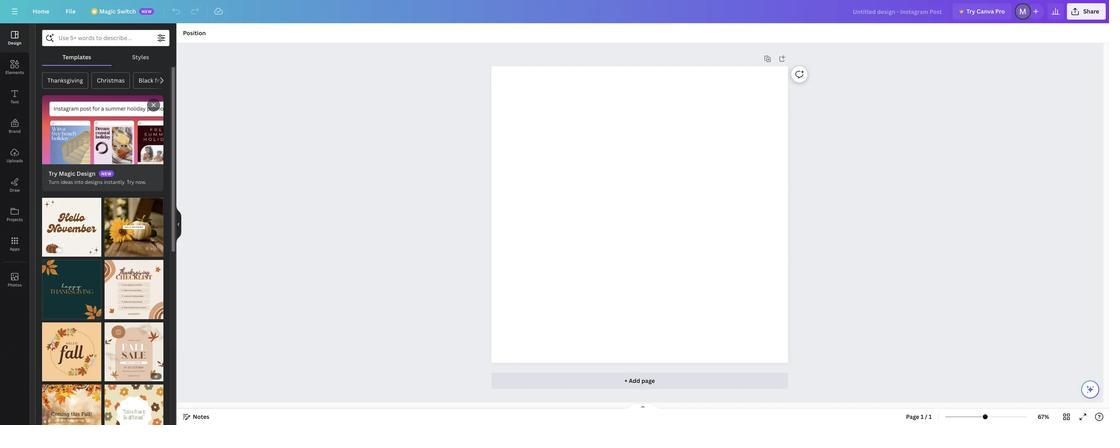 Task type: vqa. For each thing, say whether or not it's contained in the screenshot.
top to
no



Task type: locate. For each thing, give the bounding box(es) containing it.
page 1 / 1
[[907, 413, 933, 421]]

side panel tab list
[[0, 23, 29, 295]]

magic
[[99, 7, 116, 15], [59, 169, 75, 177]]

0 vertical spatial try
[[967, 7, 976, 15]]

templates
[[62, 53, 91, 61]]

new right switch
[[142, 9, 152, 14]]

draw button
[[0, 170, 29, 200]]

2 1 from the left
[[929, 413, 933, 421]]

cream fall sale instagram post image
[[104, 322, 164, 381]]

hide image
[[176, 205, 182, 244]]

0 vertical spatial new
[[142, 9, 152, 14]]

switch
[[117, 7, 136, 15]]

designs
[[85, 178, 103, 185]]

photos
[[8, 282, 22, 288]]

brand
[[9, 128, 21, 134]]

1 vertical spatial new
[[101, 171, 112, 177]]

1 horizontal spatial design
[[77, 169, 96, 177]]

hello november fall monthly gratitude instagram post image
[[104, 198, 164, 257]]

share button
[[1068, 3, 1107, 20]]

2 horizontal spatial try
[[967, 7, 976, 15]]

text button
[[0, 82, 29, 112]]

new up instantly.
[[101, 171, 112, 177]]

page
[[907, 413, 920, 421]]

1
[[921, 413, 924, 421], [929, 413, 933, 421]]

new
[[142, 9, 152, 14], [101, 171, 112, 177]]

1 1 from the left
[[921, 413, 924, 421]]

main menu bar
[[0, 0, 1110, 23]]

position button
[[180, 27, 209, 40]]

2 vertical spatial try
[[127, 178, 134, 185]]

fall inspired drawing flower quote instagram post group
[[104, 380, 164, 425]]

templates button
[[42, 49, 112, 65]]

design button
[[0, 23, 29, 53]]

new inside 'main' menu bar
[[142, 9, 152, 14]]

black friday button
[[133, 72, 176, 89]]

0 horizontal spatial 1
[[921, 413, 924, 421]]

hello november fall monthly gratitude instagram post group
[[104, 193, 164, 257]]

+ add page
[[625, 377, 655, 385]]

0 horizontal spatial design
[[8, 40, 21, 46]]

0 vertical spatial magic
[[99, 7, 116, 15]]

draw
[[10, 187, 20, 193]]

try inside button
[[967, 7, 976, 15]]

elements
[[5, 69, 24, 75]]

0 horizontal spatial magic
[[59, 169, 75, 177]]

thanksgiving
[[47, 76, 83, 84]]

design
[[8, 40, 21, 46], [77, 169, 96, 177]]

+ add page button
[[492, 373, 789, 389]]

position
[[183, 29, 206, 37]]

1 vertical spatial design
[[77, 169, 96, 177]]

apps
[[10, 246, 20, 252]]

1 vertical spatial try
[[49, 169, 57, 177]]

home link
[[26, 3, 56, 20]]

page
[[642, 377, 655, 385]]

try left canva on the top of page
[[967, 7, 976, 15]]

Use 5+ words to describe... search field
[[58, 30, 153, 46]]

apps button
[[0, 229, 29, 259]]

try left now.
[[127, 178, 134, 185]]

magic up the ideas
[[59, 169, 75, 177]]

0 vertical spatial design
[[8, 40, 21, 46]]

magic inside 'main' menu bar
[[99, 7, 116, 15]]

magic left switch
[[99, 7, 116, 15]]

1 right /
[[929, 413, 933, 421]]

hello fall instagram post group
[[42, 317, 101, 381]]

add
[[629, 377, 641, 385]]

uploads button
[[0, 141, 29, 170]]

1 horizontal spatial new
[[142, 9, 152, 14]]

1 horizontal spatial 1
[[929, 413, 933, 421]]

0 horizontal spatial try
[[49, 169, 57, 177]]

styles button
[[112, 49, 170, 65]]

1 left /
[[921, 413, 924, 421]]

+
[[625, 377, 628, 385]]

magic switch
[[99, 7, 136, 15]]

try up the turn
[[49, 169, 57, 177]]

try
[[967, 7, 976, 15], [49, 169, 57, 177], [127, 178, 134, 185]]

neutral organic shapes illustrated fall list instagram post group
[[104, 255, 164, 319]]

design up elements button
[[8, 40, 21, 46]]

projects
[[7, 217, 23, 222]]

1 horizontal spatial magic
[[99, 7, 116, 15]]

Design title text field
[[847, 3, 950, 20]]

hello fall instagram post image
[[42, 322, 101, 381]]

design up into
[[77, 169, 96, 177]]



Task type: describe. For each thing, give the bounding box(es) containing it.
1 horizontal spatial try
[[127, 178, 134, 185]]

cream fall sale instagram post group
[[104, 317, 164, 381]]

share
[[1084, 7, 1100, 15]]

/
[[926, 413, 928, 421]]

orange photo-centric coming this fall instagram post group
[[42, 380, 101, 425]]

instantly.
[[104, 178, 126, 185]]

friday
[[155, 76, 171, 84]]

instagram post for a summer holiday promo image
[[42, 95, 164, 164]]

file
[[66, 7, 76, 15]]

into
[[74, 178, 84, 185]]

uploads
[[6, 158, 23, 164]]

projects button
[[0, 200, 29, 229]]

1 vertical spatial magic
[[59, 169, 75, 177]]

design inside button
[[8, 40, 21, 46]]

black
[[139, 76, 154, 84]]

show pages image
[[624, 403, 663, 410]]

hello november pumpkin retro instagram post group
[[42, 193, 101, 257]]

christmas button
[[92, 72, 130, 89]]

black friday
[[139, 76, 171, 84]]

canva
[[977, 7, 995, 15]]

home
[[33, 7, 49, 15]]

67% button
[[1031, 410, 1058, 424]]

try for try magic design
[[49, 169, 57, 177]]

fall inspired drawing flower quote instagram post image
[[104, 385, 164, 425]]

neutral organic shapes illustrated fall list instagram post image
[[104, 260, 164, 319]]

ideas
[[61, 178, 73, 185]]

green illustrated happy thanksgiving instagram post group
[[42, 255, 101, 319]]

elements button
[[0, 53, 29, 82]]

orange photo-centric coming this fall instagram post image
[[42, 385, 101, 425]]

turn ideas into designs instantly. try now.
[[49, 178, 146, 185]]

0 horizontal spatial new
[[101, 171, 112, 177]]

turn
[[49, 178, 59, 185]]

notes button
[[180, 410, 213, 424]]

pro
[[996, 7, 1006, 15]]

now.
[[135, 178, 146, 185]]

thanksgiving button
[[42, 72, 88, 89]]

notes
[[193, 413, 209, 421]]

hello november pumpkin retro instagram post image
[[42, 198, 101, 257]]

try for try canva pro
[[967, 7, 976, 15]]

green illustrated happy thanksgiving instagram post image
[[42, 260, 101, 319]]

photos button
[[0, 265, 29, 295]]

christmas
[[97, 76, 125, 84]]

text
[[11, 99, 19, 105]]

canva assistant image
[[1086, 385, 1096, 394]]

file button
[[59, 3, 82, 20]]

try canva pro button
[[953, 3, 1012, 20]]

try canva pro
[[967, 7, 1006, 15]]

styles
[[132, 53, 149, 61]]

brand button
[[0, 112, 29, 141]]

67%
[[1039, 413, 1050, 421]]

try magic design
[[49, 169, 96, 177]]



